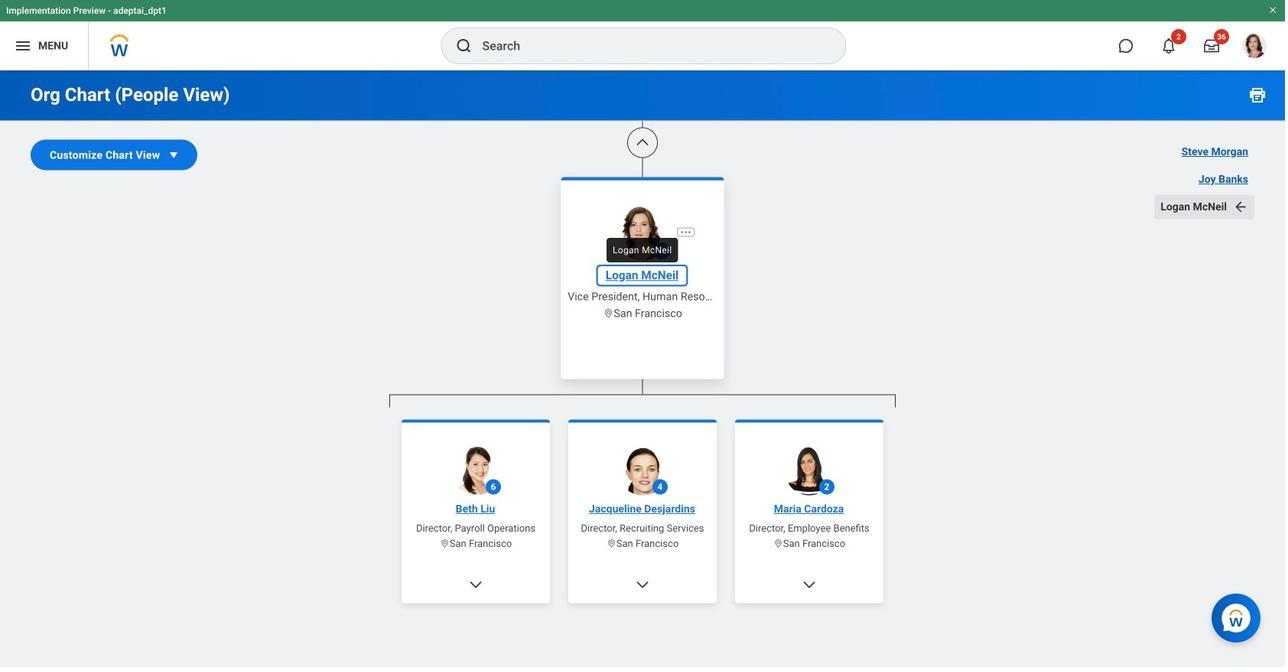 Task type: describe. For each thing, give the bounding box(es) containing it.
chevron down image for first location icon from the right
[[802, 577, 817, 593]]

logan mcneil, logan mcneil, 3 direct reports element
[[390, 408, 896, 667]]

Search Workday  search field
[[483, 29, 815, 63]]

notifications large image
[[1162, 38, 1177, 54]]

related actions image
[[680, 226, 693, 239]]

justify image
[[14, 37, 32, 55]]

chevron down image
[[635, 577, 651, 593]]

search image
[[455, 37, 473, 55]]

2 location image from the left
[[774, 539, 784, 549]]



Task type: vqa. For each thing, say whether or not it's contained in the screenshot.
Time Type on the top left of the page
no



Task type: locate. For each thing, give the bounding box(es) containing it.
2 chevron down image from the left
[[802, 577, 817, 593]]

1 vertical spatial location image
[[607, 539, 617, 549]]

chevron down image for first location icon
[[468, 577, 484, 593]]

location image
[[440, 539, 450, 549], [774, 539, 784, 549]]

1 horizontal spatial location image
[[774, 539, 784, 549]]

print org chart image
[[1249, 86, 1267, 104]]

1 chevron down image from the left
[[468, 577, 484, 593]]

1 horizontal spatial chevron down image
[[802, 577, 817, 593]]

arrow left image
[[1234, 199, 1249, 215]]

profile logan mcneil image
[[1243, 34, 1267, 61]]

caret down image
[[166, 147, 182, 163]]

banner
[[0, 0, 1286, 70]]

0 vertical spatial location image
[[603, 308, 614, 319]]

inbox large image
[[1205, 38, 1220, 54]]

location image inside logan mcneil, logan mcneil, 3 direct reports element
[[607, 539, 617, 549]]

main content
[[0, 0, 1286, 667]]

1 location image from the left
[[440, 539, 450, 549]]

0 horizontal spatial location image
[[440, 539, 450, 549]]

0 horizontal spatial chevron down image
[[468, 577, 484, 593]]

location image
[[603, 308, 614, 319], [607, 539, 617, 549]]

chevron down image
[[468, 577, 484, 593], [802, 577, 817, 593]]

tooltip
[[602, 233, 683, 267]]

close environment banner image
[[1269, 5, 1278, 15]]

chevron up image
[[635, 135, 651, 150]]



